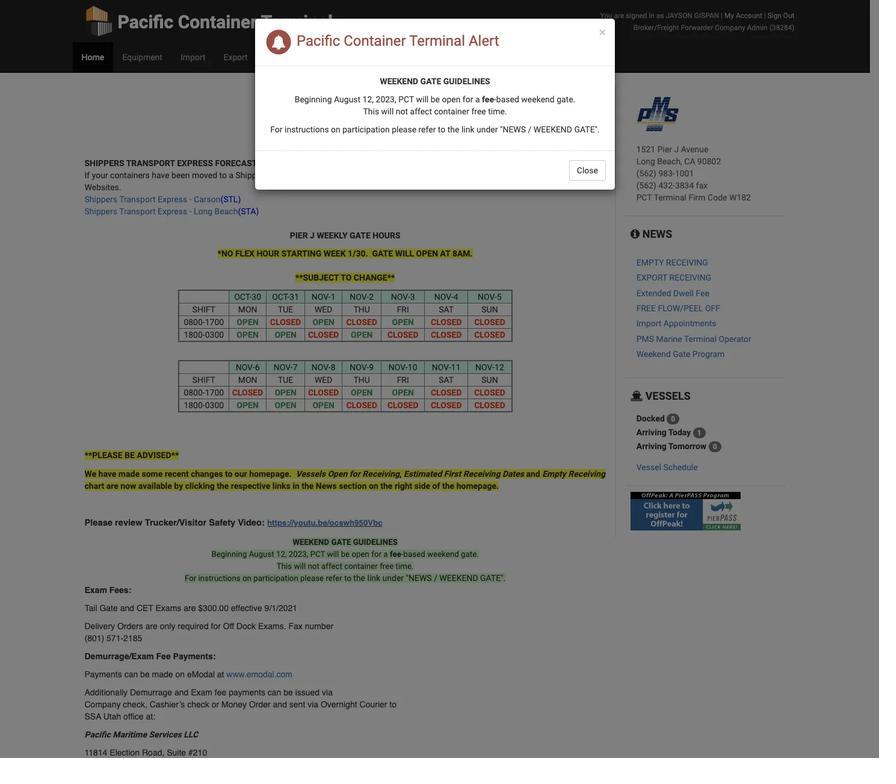 Task type: describe. For each thing, give the bounding box(es) containing it.
on inside shippers transport express forecast website if your containers have been moved to a shippers transport express location you can also check on the container using the below forecast websites. shippers transport express - carson (stl) shippers transport express - long beach (sta)
[[446, 170, 456, 180]]

12, inside beginning august 12, 2023, pct will be open for a fee -based weekend gate. this will not affect container free time.
[[363, 95, 374, 104]]

nov- for 6
[[236, 363, 255, 372]]

check inside additionally demurrage and exam fee payments can be issued via company check, cashier's check or money order and sent via overnight courier to ssa utah office at:
[[187, 700, 209, 709]]

free
[[637, 304, 656, 313]]

nov- for 2
[[350, 292, 369, 302]]

7
[[293, 363, 298, 372]]

be
[[125, 451, 135, 460]]

nov- for 5
[[478, 292, 497, 302]]

2 vertical spatial transport
[[119, 207, 156, 216]]

overnight
[[321, 700, 358, 709]]

nov- for 8
[[312, 363, 331, 372]]

not inside beginning august 12, 2023, pct will be open for a fee -based weekend gate. this will not affect container free time.
[[396, 107, 408, 116]]

fax
[[289, 622, 303, 631]]

appointments
[[664, 319, 717, 328]]

my
[[725, 11, 735, 20]]

long inside shippers transport express forecast website if your containers have been moved to a shippers transport express location you can also check on the container using the below forecast websites. shippers transport express - carson (stl) shippers transport express - long beach (sta)
[[194, 207, 213, 216]]

free flow/peel off link
[[637, 304, 721, 313]]

our
[[235, 469, 247, 479]]

container inside shippers transport express forecast website if your containers have been moved to a shippers transport express location you can also check on the container using the below forecast websites. shippers transport express - carson (stl) shippers transport express - long beach (sta)
[[472, 170, 507, 180]]

advised**
[[137, 451, 179, 460]]

be inside beginning august 12, 2023, pct will be open for a fee -based weekend gate. this will not affect container free time.
[[431, 95, 440, 104]]

instructions inside weekend gate guidelines beginning august 12, 2023, pct will be open for a fee -based weekend gate. this will not affect container free time. for instructions on participation please refer to the link under "news / weekend gate". exam fees:
[[198, 574, 241, 583]]

2 vertical spatial express
[[158, 207, 187, 216]]

fri for 10
[[397, 375, 409, 385]]

road,
[[142, 748, 165, 758]]

moved
[[192, 170, 217, 180]]

will down weekend gate guidelines
[[416, 95, 429, 104]]

https://youtu.be/ocswh950vbc link
[[267, 519, 383, 528]]

yard
[[391, 110, 408, 120]]

0 vertical spatial gate".
[[575, 125, 600, 134]]

schedule
[[664, 463, 698, 472]]

1800- for open
[[184, 330, 205, 340]]

for instructions on participation please refer to the link under "news / weekend gate".
[[271, 125, 600, 134]]

571-
[[107, 634, 124, 643]]

news inside "vessels open for receiving , estimated first receiving dates and empty receiving chart are now available by clicking the respective links in the news section on the right side of the homepage."
[[316, 481, 337, 491]]

also
[[404, 170, 420, 180]]

0 vertical spatial homepage.
[[249, 469, 292, 479]]

sat for 4
[[439, 305, 454, 314]]

to the
[[438, 125, 460, 134]]

0 vertical spatial ,
[[370, 110, 371, 120]]

1 vertical spatial gate
[[100, 603, 118, 613]]

nov-4
[[435, 292, 459, 302]]

fee inside additionally demurrage and exam fee payments can be issued via company check, cashier's check or money order and sent via overnight courier to ssa utah office at:
[[215, 688, 227, 697]]

https://youtu.be/ocswh950vbc
[[267, 519, 383, 528]]

to inside weekend gate guidelines beginning august 12, 2023, pct will be open for a fee -based weekend gate. this will not affect container free time. for instructions on participation please refer to the link under "news / weekend gate". exam fees:
[[345, 574, 352, 583]]

forecast
[[570, 170, 603, 180]]

exams
[[156, 603, 181, 613]]

1 arriving from the top
[[637, 428, 667, 437]]

marine
[[657, 334, 683, 344]]

now
[[121, 481, 136, 491]]

0800-1700 for closed
[[184, 388, 224, 397]]

tue for 7
[[278, 375, 293, 385]]

/ inside weekend gate guidelines beginning august 12, 2023, pct will be open for a fee -based weekend gate. this will not affect container free time. for instructions on participation please refer to the link under "news / weekend gate". exam fees:
[[434, 573, 438, 583]]

and up cashier's
[[175, 688, 189, 697]]

1800-0300 for closed
[[184, 400, 224, 410]]

in inside you are signed in as jayson gispan | my account | sign out broker/freight forwarder company admin (38284)
[[649, 11, 655, 20]]

sat for 11
[[439, 375, 454, 385]]

1800-0300 for open
[[184, 330, 224, 340]]

and left cet
[[120, 603, 134, 613]]

pacific container terminal image
[[637, 97, 679, 131]]

0800- for open
[[184, 317, 205, 327]]

2 vertical spatial shippers
[[85, 207, 117, 216]]

you
[[373, 170, 386, 180]]

open
[[328, 469, 348, 479]]

starting
[[282, 249, 322, 258]]

open inside beginning august 12, 2023, pct will be open for a fee -based weekend gate. this will not affect container free time.
[[442, 95, 461, 104]]

signed
[[626, 11, 648, 20]]

mon for 6
[[238, 375, 257, 385]]

nov-11
[[432, 363, 461, 372]]

0 vertical spatial transport
[[271, 170, 307, 180]]

gate". inside weekend gate guidelines beginning august 12, 2023, pct will be open for a fee -based weekend gate. this will not affect container free time. for instructions on participation please refer to the link under "news / weekend gate". exam fees:
[[481, 573, 506, 583]]

nov- for 9
[[350, 363, 369, 372]]

required
[[178, 622, 209, 631]]

operator
[[719, 334, 752, 344]]

pms
[[637, 334, 655, 344]]

2 receiving from the left
[[464, 469, 501, 479]]

websites.
[[85, 182, 121, 192]]

#210
[[189, 748, 207, 758]]

nov- for 4
[[435, 292, 454, 302]]

oct- for 31
[[272, 292, 290, 302]]

pms marine terminal operator link
[[637, 334, 752, 344]]

1 vertical spatial j
[[310, 231, 315, 240]]

0 vertical spatial express
[[309, 170, 339, 180]]

my account link
[[725, 11, 763, 20]]

for for for terminal map click here , pct yard map
[[264, 110, 277, 120]]

are inside "vessels open for receiving , estimated first receiving dates and empty receiving chart are now available by clicking the respective links in the news section on the right side of the homepage."
[[106, 481, 119, 491]]

a inside weekend gate guidelines beginning august 12, 2023, pct will be open for a fee -based weekend gate. this will not affect container free time. for instructions on participation please refer to the link under "news / weekend gate". exam fees:
[[384, 550, 388, 559]]

sent
[[290, 700, 306, 709]]

not inside weekend gate guidelines beginning august 12, 2023, pct will be open for a fee -based weekend gate. this will not affect container free time. for instructions on participation please refer to the link under "news / weekend gate". exam fees:
[[308, 562, 320, 571]]

jayson
[[666, 11, 693, 20]]

shippers transport express - long beach link
[[85, 207, 238, 216]]

and inside "vessels open for receiving , estimated first receiving dates and empty receiving chart are now available by clicking the respective links in the news section on the right side of the homepage."
[[527, 469, 541, 479]]

beach,
[[658, 157, 683, 166]]

open inside weekend gate guidelines beginning august 12, 2023, pct will be open for a fee -based weekend gate. this will not affect container free time. for instructions on participation please refer to the link under "news / weekend gate". exam fees:
[[352, 550, 370, 559]]

flow/peel
[[659, 304, 704, 313]]

delivery orders are only required for off dock exams. fax number (801) 571-2185
[[85, 622, 334, 643]]

long inside the 1521 pier j avenue long beach, ca 90802 (562) 983-1001 (562) 432-3834 fax pct terminal firm code w182
[[637, 157, 656, 166]]

dock
[[237, 622, 256, 631]]

1 horizontal spatial 0
[[713, 443, 718, 451]]

1800- for closed
[[184, 400, 205, 410]]

wed for 1
[[315, 305, 333, 314]]

empty
[[637, 258, 665, 267]]

1 horizontal spatial under
[[477, 125, 498, 134]]

services
[[149, 730, 182, 740]]

and left sent
[[273, 700, 287, 709]]

for inside weekend gate guidelines beginning august 12, 2023, pct will be open for a fee -based weekend gate. this will not affect container free time. for instructions on participation please refer to the link under "news / weekend gate". exam fees:
[[185, 574, 196, 583]]

1 vertical spatial shippers
[[85, 195, 117, 204]]

extended
[[637, 288, 672, 298]]

pier
[[290, 231, 308, 240]]

0 horizontal spatial via
[[308, 700, 319, 709]]

1 (562) from the top
[[637, 169, 657, 178]]

nov- for 12
[[476, 363, 495, 372]]

2023, inside weekend gate guidelines beginning august 12, 2023, pct will be open for a fee -based weekend gate. this will not affect container free time. for instructions on participation please refer to the link under "news / weekend gate". exam fees:
[[289, 550, 309, 559]]

ship image
[[631, 391, 643, 401]]

1 horizontal spatial please
[[392, 125, 417, 134]]

weekend inside weekend gate guidelines beginning august 12, 2023, pct will be open for a fee -based weekend gate. this will not affect container free time. for instructions on participation please refer to the link under "news / weekend gate". exam fees:
[[428, 550, 459, 559]]

effective
[[231, 603, 262, 613]]

nov-2
[[350, 292, 374, 302]]

on left emodal
[[176, 670, 185, 679]]

on inside "vessels open for receiving , estimated first receiving dates and empty receiving chart are now available by clicking the respective links in the news section on the right side of the homepage."
[[369, 481, 379, 491]]

1 vertical spatial have
[[99, 469, 116, 479]]

shift for closed
[[192, 375, 216, 385]]

location
[[341, 170, 371, 180]]

payments can be made on emodal at www.emodal.com
[[85, 670, 293, 679]]

nov-12
[[476, 363, 505, 372]]

a inside shippers transport express forecast website if your containers have been moved to a shippers transport express location you can also check on the container using the below forecast websites. shippers transport express - carson (stl) shippers transport express - long beach (sta)
[[229, 170, 234, 180]]

flex
[[235, 249, 255, 258]]

pct inside beginning august 12, 2023, pct will be open for a fee -based weekend gate. this will not affect container free time.
[[399, 95, 414, 104]]

0 vertical spatial 1
[[331, 292, 336, 302]]

0 horizontal spatial today
[[497, 92, 520, 102]]

for inside beginning august 12, 2023, pct will be open for a fee -based weekend gate. this will not affect container free time.
[[463, 95, 474, 104]]

0 vertical spatial link
[[462, 125, 475, 134]]

1 vertical spatial transport
[[119, 195, 156, 204]]

trucker/visitor
[[145, 518, 207, 528]]

weekend gate guidelines beginning august 12, 2023, pct will be open for a fee -based weekend gate. this will not affect container free time. for instructions on participation please refer to the link under "news / weekend gate". exam fees:
[[85, 538, 506, 595]]

office
[[124, 712, 144, 722]]

1001
[[676, 169, 695, 178]]

time. inside beginning august 12, 2023, pct will be open for a fee -based weekend gate. this will not affect container free time.
[[489, 107, 507, 116]]

0 horizontal spatial 31
[[290, 292, 299, 302]]

can inside shippers transport express forecast website if your containers have been moved to a shippers transport express location you can also check on the container using the below forecast websites. shippers transport express - carson (stl) shippers transport express - long beach (sta)
[[388, 170, 402, 180]]

× button
[[600, 25, 606, 40]]

0 vertical spatial shippers
[[236, 170, 269, 180]]

firm
[[689, 193, 706, 202]]

gate. inside weekend gate guidelines beginning august 12, 2023, pct will be open for a fee -based weekend gate. this will not affect container free time. for instructions on participation please refer to the link under "news / weekend gate". exam fees:
[[461, 550, 479, 559]]

weekend inside beginning august 12, 2023, pct will be open for a fee -based weekend gate. this will not affect container free time.
[[522, 95, 555, 104]]

fee inside beginning august 12, 2023, pct will be open for a fee -based weekend gate. this will not affect container free time.
[[482, 95, 494, 104]]

made
[[119, 469, 140, 479]]

gispan
[[695, 11, 720, 20]]

on down click
[[331, 125, 341, 134]]

1 vertical spatial fee
[[156, 652, 171, 661]]

1 horizontal spatial refer
[[419, 125, 436, 134]]

1 horizontal spatial instructions
[[285, 125, 329, 134]]

0 horizontal spatial can
[[124, 670, 138, 679]]

containers
[[110, 170, 150, 180]]

available
[[138, 481, 172, 491]]

you
[[601, 11, 613, 20]]

dwell
[[674, 288, 694, 298]]

gate inside weekend gate guidelines beginning august 12, 2023, pct will be open for a fee -based weekend gate. this will not affect container free time. for instructions on participation please refer to the link under "news / weekend gate". exam fees:
[[331, 538, 351, 547]]

a inside beginning august 12, 2023, pct will be open for a fee -based weekend gate. this will not affect container free time.
[[476, 95, 480, 104]]

0 vertical spatial /
[[529, 125, 532, 134]]

thu for 2
[[354, 305, 370, 314]]

container for pacific container terminal alert
[[344, 33, 406, 50]]

to
[[341, 273, 352, 282]]

shippers transport express - carson link
[[85, 195, 221, 204]]

beach
[[215, 207, 238, 216]]

for inside "vessels open for receiving , estimated first receiving dates and empty receiving chart are now available by clicking the respective links in the news section on the right side of the homepage."
[[350, 469, 361, 479]]

fees:
[[109, 585, 131, 595]]

432-
[[659, 181, 676, 190]]

exam inside weekend gate guidelines beginning august 12, 2023, pct will be open for a fee -based weekend gate. this will not affect container free time. for instructions on participation please refer to the link under "news / weekend gate". exam fees:
[[85, 585, 107, 595]]

"news inside weekend gate guidelines beginning august 12, 2023, pct will be open for a fee -based weekend gate. this will not affect container free time. for instructions on participation please refer to the link under "news / weekend gate". exam fees:
[[406, 573, 432, 583]]

pct inside weekend gate guidelines beginning august 12, 2023, pct will be open for a fee -based weekend gate. this will not affect container free time. for instructions on participation please refer to the link under "news / weekend gate". exam fees:
[[311, 550, 325, 559]]

check,
[[123, 700, 147, 709]]

under inside weekend gate guidelines beginning august 12, 2023, pct will be open for a fee -based weekend gate. this will not affect container free time. for instructions on participation please refer to the link under "news / weekend gate". exam fees:
[[383, 573, 404, 583]]

12
[[495, 363, 505, 372]]

exam inside additionally demurrage and exam fee payments can be issued via company check, cashier's check or money order and sent via overnight courier to ssa utah office at:
[[191, 688, 213, 697]]

to left our
[[225, 469, 233, 479]]

tuesday,
[[530, 92, 563, 102]]

wed for 8
[[315, 375, 333, 385]]

1 vertical spatial express
[[158, 195, 187, 204]]

container inside weekend gate guidelines beginning august 12, 2023, pct will be open for a fee -based weekend gate. this will not affect container free time. for instructions on participation please refer to the link under "news / weekend gate". exam fees:
[[345, 562, 378, 571]]

company inside additionally demurrage and exam fee payments can be issued via company check, cashier's check or money order and sent via overnight courier to ssa utah office at:
[[85, 700, 121, 709]]

to inside shippers transport express forecast website if your containers have been moved to a shippers transport express location you can also check on the container using the below forecast websites. shippers transport express - carson (stl) shippers transport express - long beach (sta)
[[220, 170, 227, 180]]

pacific for pacific container terminal alert
[[297, 33, 340, 50]]

company inside you are signed in as jayson gispan | my account | sign out broker/freight forwarder company admin (38284)
[[716, 23, 746, 32]]

guidelines for weekend gate guidelines beginning august 12, 2023, pct will be open for a fee -based weekend gate. this will not affect container free time. for instructions on participation please refer to the link under "news / weekend gate". exam fees:
[[353, 538, 398, 547]]

admin
[[748, 23, 768, 32]]

fee inside weekend gate guidelines beginning august 12, 2023, pct will be open for a fee -based weekend gate. this will not affect container free time. for instructions on participation please refer to the link under "news / weekend gate". exam fees:
[[390, 550, 402, 559]]

0 vertical spatial news
[[640, 228, 673, 240]]

1 horizontal spatial via
[[322, 688, 333, 697]]

will right here
[[382, 107, 394, 116]]

cashier's
[[150, 700, 185, 709]]

emodal
[[187, 670, 215, 679]]

container for pacific container terminal
[[178, 11, 257, 33]]

info circle image
[[631, 229, 640, 240]]

8am.
[[453, 249, 473, 258]]

in inside "vessels open for receiving , estimated first receiving dates and empty receiving chart are now available by clicking the respective links in the news section on the right side of the homepage."
[[293, 481, 300, 491]]

gate up the '*no flex hour starting week 1/30.  gate will open at 8am.'
[[350, 231, 371, 240]]

1 map from the left
[[314, 110, 331, 120]]

chart
[[85, 481, 104, 491]]

express
[[177, 158, 213, 168]]

1700 for open
[[205, 317, 224, 327]]

please
[[85, 518, 113, 528]]

by
[[174, 481, 183, 491]]

3 receiving from the left
[[569, 469, 606, 479]]

fee inside empty receiving export receiving extended dwell fee free flow/peel off import appointments pms marine terminal operator weekend gate program
[[696, 288, 710, 298]]

payments:
[[173, 652, 216, 661]]

sign
[[768, 11, 782, 20]]

1 inside docked 0 arriving today 1 arriving tomorrow 0
[[698, 429, 702, 437]]

1 horizontal spatial 31
[[597, 92, 606, 102]]

section
[[339, 481, 367, 491]]

2 arriving from the top
[[637, 441, 667, 451]]

12, inside weekend gate guidelines beginning august 12, 2023, pct will be open for a fee -based weekend gate. this will not affect container free time. for instructions on participation please refer to the link under "news / weekend gate". exam fees:
[[276, 550, 287, 559]]

the inside weekend gate guidelines beginning august 12, 2023, pct will be open for a fee -based weekend gate. this will not affect container free time. for instructions on participation please refer to the link under "news / weekend gate". exam fees:
[[354, 573, 366, 583]]

sun for 5
[[482, 305, 498, 314]]

gate up beginning august 12, 2023, pct will be open for a fee -based weekend gate. this will not affect container free time.
[[421, 76, 442, 86]]



Task type: locate. For each thing, give the bounding box(es) containing it.
we have made some recent changes to our homepage.
[[85, 469, 292, 479]]

1800-0300
[[184, 330, 224, 340], [184, 400, 224, 410]]

terminal inside empty receiving export receiving extended dwell fee free flow/peel off import appointments pms marine terminal operator weekend gate program
[[685, 334, 717, 344]]

1 vertical spatial refer
[[326, 574, 343, 583]]

nov- for 7
[[274, 363, 293, 372]]

0 vertical spatial via
[[322, 688, 333, 697]]

1 horizontal spatial gate
[[673, 349, 691, 359]]

long down "1521"
[[637, 157, 656, 166]]

to inside additionally demurrage and exam fee payments can be issued via company check, cashier's check or money order and sent via overnight courier to ssa utah office at:
[[390, 700, 397, 709]]

1 horizontal spatial homepage.
[[457, 481, 499, 491]]

1 0800- from the top
[[184, 317, 205, 327]]

2 0800-1700 from the top
[[184, 388, 224, 397]]

nov-7
[[274, 363, 298, 372]]

2 horizontal spatial can
[[388, 170, 402, 180]]

receiving up export receiving link
[[667, 258, 709, 267]]

1 horizontal spatial fee
[[390, 550, 402, 559]]

receiving right the empty
[[569, 469, 606, 479]]

map
[[314, 110, 331, 120], [410, 110, 427, 120]]

0 vertical spatial (562)
[[637, 169, 657, 178]]

map left click
[[314, 110, 331, 120]]

wed down nov-1
[[315, 305, 333, 314]]

today is tuesday, october 31
[[497, 92, 606, 102]]

pier j weekly gate hours
[[290, 231, 401, 240]]

have right we
[[99, 469, 116, 479]]

fax
[[697, 181, 708, 190]]

affect inside weekend gate guidelines beginning august 12, 2023, pct will be open for a fee -based weekend gate. this will not affect container free time. for instructions on participation please refer to the link under "news / weekend gate". exam fees:
[[322, 562, 343, 571]]

vessels
[[643, 389, 691, 402], [296, 469, 326, 479]]

nov- for 3
[[391, 292, 411, 302]]

, right click
[[370, 110, 371, 120]]

2 0800- from the top
[[184, 388, 205, 397]]

nov- for 10
[[389, 363, 408, 372]]

j right pier
[[310, 231, 315, 240]]

are left now
[[106, 481, 119, 491]]

0 horizontal spatial vessels
[[296, 469, 326, 479]]

1 sun from the top
[[482, 305, 498, 314]]

are right you
[[615, 11, 625, 20]]

fri for 3
[[397, 305, 409, 314]]

1 vertical spatial vessels
[[296, 469, 326, 479]]

this up "9/1/2021"
[[277, 562, 292, 571]]

1 vertical spatial 1
[[698, 429, 702, 437]]

via down issued
[[308, 700, 319, 709]]

affect
[[410, 107, 432, 116], [322, 562, 343, 571]]

2023, inside beginning august 12, 2023, pct will be open for a fee -based weekend gate. this will not affect container free time.
[[376, 95, 397, 104]]

for
[[463, 95, 474, 104], [350, 469, 361, 479], [372, 550, 382, 559], [211, 622, 221, 631]]

2 wed from the top
[[315, 375, 333, 385]]

vessels for vessels
[[643, 389, 691, 402]]

1 horizontal spatial gate.
[[557, 95, 576, 104]]

1 0800-1700 from the top
[[184, 317, 224, 327]]

at
[[441, 249, 451, 258]]

participation inside weekend gate guidelines beginning august 12, 2023, pct will be open for a fee -based weekend gate. this will not affect container free time. for instructions on participation please refer to the link under "news / weekend gate". exam fees:
[[254, 574, 299, 583]]

1 vertical spatial link
[[368, 573, 381, 583]]

gate
[[421, 76, 442, 86], [350, 231, 371, 240], [372, 249, 393, 258], [331, 538, 351, 547]]

gate down the https://youtu.be/ocswh950vbc link
[[331, 538, 351, 547]]

refer inside weekend gate guidelines beginning august 12, 2023, pct will be open for a fee -based weekend gate. this will not affect container free time. for instructions on participation please refer to the link under "news / weekend gate". exam fees:
[[326, 574, 343, 583]]

news down open
[[316, 481, 337, 491]]

to down forecast
[[220, 170, 227, 180]]

1 fri from the top
[[397, 305, 409, 314]]

export
[[637, 273, 668, 283]]

instructions up $300.00
[[198, 574, 241, 583]]

0 vertical spatial free
[[472, 107, 486, 116]]

are inside delivery orders are only required for off dock exams. fax number (801) 571-2185
[[146, 622, 158, 631]]

llc
[[184, 730, 198, 740]]

0 vertical spatial be
[[431, 95, 440, 104]]

mon down oct-30
[[238, 305, 257, 314]]

avenue
[[682, 145, 709, 154]]

oct-31
[[272, 292, 299, 302]]

tue down oct-31 on the left top of page
[[278, 305, 293, 314]]

1 up tomorrow
[[698, 429, 702, 437]]

*no
[[218, 249, 233, 258]]

if
[[85, 170, 90, 180]]

1 horizontal spatial |
[[765, 11, 767, 20]]

pacific for pacific maritime services llc
[[85, 730, 111, 740]]

1700 for closed
[[205, 388, 224, 397]]

0 vertical spatial this
[[363, 107, 379, 116]]

, up right
[[400, 469, 402, 479]]

0 vertical spatial fee
[[696, 288, 710, 298]]

empty receiving export receiving extended dwell fee free flow/peel off import appointments pms marine terminal operator weekend gate program
[[637, 258, 752, 359]]

for inside weekend gate guidelines beginning august 12, 2023, pct will be open for a fee -based weekend gate. this will not affect container free time. for instructions on participation please refer to the link under "news / weekend gate". exam fees:
[[372, 550, 382, 559]]

docked 0 arriving today 1 arriving tomorrow 0
[[637, 414, 718, 451]]

1 shift from the top
[[192, 305, 216, 314]]

mon for 30
[[238, 305, 257, 314]]

gate. inside beginning august 12, 2023, pct will be open for a fee -based weekend gate. this will not affect container free time.
[[557, 95, 576, 104]]

express down shippers transport express - carson link
[[158, 207, 187, 216]]

nov- right 6
[[274, 363, 293, 372]]

container inside beginning august 12, 2023, pct will be open for a fee -based weekend gate. this will not affect container free time.
[[434, 107, 470, 116]]

1 down the **subject to change**
[[331, 292, 336, 302]]

1 vertical spatial sat
[[439, 375, 454, 385]]

2023, up yard
[[376, 95, 397, 104]]

pacific for pacific container terminal
[[118, 11, 174, 33]]

0 vertical spatial tue
[[278, 305, 293, 314]]

on right section
[[369, 481, 379, 491]]

today inside docked 0 arriving today 1 arriving tomorrow 0
[[669, 428, 692, 437]]

today up tomorrow
[[669, 428, 692, 437]]

are inside you are signed in as jayson gispan | my account | sign out broker/freight forwarder company admin (38284)
[[615, 11, 625, 20]]

11814
[[85, 748, 107, 758]]

0 vertical spatial have
[[152, 170, 170, 180]]

off
[[706, 304, 721, 313]]

guidelines down https://youtu.be/ocswh950vbc
[[353, 538, 398, 547]]

nov- down **subject
[[312, 292, 331, 302]]

1 horizontal spatial participation
[[343, 125, 390, 134]]

0 horizontal spatial check
[[187, 700, 209, 709]]

12,
[[363, 95, 374, 104], [276, 550, 287, 559]]

based inside beginning august 12, 2023, pct will be open for a fee -based weekend gate. this will not affect container free time.
[[497, 95, 520, 104]]

check left or
[[187, 700, 209, 709]]

11
[[452, 363, 461, 372]]

, inside "vessels open for receiving , estimated first receiving dates and empty receiving chart are now available by clicking the respective links in the news section on the right side of the homepage."
[[400, 469, 402, 479]]

express
[[309, 170, 339, 180], [158, 195, 187, 204], [158, 207, 187, 216]]

for inside delivery orders are only required for off dock exams. fax number (801) 571-2185
[[211, 622, 221, 631]]

1 vertical spatial gate".
[[481, 573, 506, 583]]

vessels inside "vessels open for receiving , estimated first receiving dates and empty receiving chart are now available by clicking the respective links in the news section on the right side of the homepage."
[[296, 469, 326, 479]]

arriving up vessel
[[637, 441, 667, 451]]

guidelines
[[444, 76, 491, 86], [353, 538, 398, 547]]

exam
[[85, 585, 107, 595], [191, 688, 213, 697]]

company down my
[[716, 23, 746, 32]]

to down https://youtu.be/ocswh950vbc
[[345, 574, 352, 583]]

be inside additionally demurrage and exam fee payments can be issued via company check, cashier's check or money order and sent via overnight courier to ssa utah office at:
[[284, 688, 293, 697]]

links
[[273, 481, 291, 491]]

can inside additionally demurrage and exam fee payments can be issued via company check, cashier's check or money order and sent via overnight courier to ssa utah office at:
[[268, 688, 281, 697]]

gate inside empty receiving export receiving extended dwell fee free flow/peel off import appointments pms marine terminal operator weekend gate program
[[673, 349, 691, 359]]

container left using
[[472, 170, 507, 180]]

0 horizontal spatial long
[[194, 207, 213, 216]]

1 horizontal spatial check
[[422, 170, 444, 180]]

beginning august inside weekend gate guidelines beginning august 12, 2023, pct will be open for a fee -based weekend gate. this will not affect container free time. for instructions on participation please refer to the link under "news / weekend gate". exam fees:
[[212, 550, 274, 559]]

(sta)
[[238, 207, 259, 216]]

0800-1700
[[184, 317, 224, 327], [184, 388, 224, 397]]

not
[[396, 107, 408, 116], [308, 562, 320, 571]]

1 1700 from the top
[[205, 317, 224, 327]]

0 horizontal spatial ,
[[370, 110, 371, 120]]

please review trucker/visitor safety video: https://youtu.be/ocswh950vbc
[[85, 518, 383, 528]]

0 vertical spatial refer
[[419, 125, 436, 134]]

1 horizontal spatial in
[[649, 11, 655, 20]]

below
[[546, 170, 568, 180]]

to
[[220, 170, 227, 180], [225, 469, 233, 479], [345, 574, 352, 583], [390, 700, 397, 709]]

not up for instructions on participation please refer to the link under "news / weekend gate".
[[396, 107, 408, 116]]

1 sat from the top
[[439, 305, 454, 314]]

have inside shippers transport express forecast website if your containers have been moved to a shippers transport express location you can also check on the container using the below forecast websites. shippers transport express - carson (stl) shippers transport express - long beach (sta)
[[152, 170, 170, 180]]

additionally
[[85, 688, 128, 697]]

8
[[331, 363, 336, 372]]

12, up here
[[363, 95, 374, 104]]

guidelines inside weekend gate guidelines beginning august 12, 2023, pct will be open for a fee -based weekend gate. this will not affect container free time. for instructions on participation please refer to the link under "news / weekend gate". exam fees:
[[353, 538, 398, 547]]

0 vertical spatial time.
[[489, 107, 507, 116]]

0 horizontal spatial link
[[368, 573, 381, 583]]

pct inside the 1521 pier j avenue long beach, ca 90802 (562) 983-1001 (562) 432-3834 fax pct terminal firm code w182
[[637, 193, 653, 202]]

for
[[264, 110, 277, 120], [271, 125, 283, 134], [185, 574, 196, 583]]

this inside beginning august 12, 2023, pct will be open for a fee -based weekend gate. this will not affect container free time.
[[363, 107, 379, 116]]

open down https://youtu.be/ocswh950vbc
[[352, 550, 370, 559]]

company down additionally
[[85, 700, 121, 709]]

exam up the tail
[[85, 585, 107, 595]]

1 vertical spatial check
[[187, 700, 209, 709]]

shippers transport express forecast website if your containers have been moved to a shippers transport express location you can also check on the container using the below forecast websites. shippers transport express - carson (stl) shippers transport express - long beach (sta)
[[85, 158, 603, 216]]

participation up "9/1/2021"
[[254, 574, 299, 583]]

this inside weekend gate guidelines beginning august 12, 2023, pct will be open for a fee -based weekend gate. this will not affect container free time. for instructions on participation please refer to the link under "news / weekend gate". exam fees:
[[277, 562, 292, 571]]

oct- right 30
[[272, 292, 290, 302]]

0800- for closed
[[184, 388, 205, 397]]

fri down nov-3
[[397, 305, 409, 314]]

company
[[716, 23, 746, 32], [85, 700, 121, 709]]

refer left to the
[[419, 125, 436, 134]]

based inside weekend gate guidelines beginning august 12, 2023, pct will be open for a fee -based weekend gate. this will not affect container free time. for instructions on participation please refer to the link under "news / weekend gate". exam fees:
[[404, 550, 426, 559]]

tail
[[85, 603, 97, 613]]

thu for 9
[[354, 375, 370, 385]]

1 1800- from the top
[[184, 330, 205, 340]]

1 horizontal spatial /
[[529, 125, 532, 134]]

weekend gate program link
[[637, 349, 725, 359]]

nov-
[[312, 292, 331, 302], [350, 292, 369, 302], [391, 292, 411, 302], [435, 292, 454, 302], [478, 292, 497, 302], [236, 363, 255, 372], [274, 363, 293, 372], [312, 363, 331, 372], [350, 363, 369, 372], [389, 363, 408, 372], [432, 363, 452, 372], [476, 363, 495, 372]]

1 tue from the top
[[278, 305, 293, 314]]

at
[[217, 670, 224, 679]]

0 horizontal spatial news
[[316, 481, 337, 491]]

will down https://youtu.be/ocswh950vbc
[[327, 550, 339, 559]]

0 right tomorrow
[[713, 443, 718, 451]]

free inside weekend gate guidelines beginning august 12, 2023, pct will be open for a fee -based weekend gate. this will not affect container free time. for instructions on participation please refer to the link under "news / weekend gate". exam fees:
[[380, 562, 394, 571]]

affect inside beginning august 12, 2023, pct will be open for a fee -based weekend gate. this will not affect container free time.
[[410, 107, 432, 116]]

**please be advised**
[[85, 451, 179, 460]]

can right you
[[388, 170, 402, 180]]

1 horizontal spatial today
[[669, 428, 692, 437]]

exams.
[[258, 622, 286, 631]]

extended dwell fee link
[[637, 288, 710, 298]]

oct- for 30
[[234, 292, 252, 302]]

1 receiving from the left
[[363, 469, 400, 479]]

link inside weekend gate guidelines beginning august 12, 2023, pct will be open for a fee -based weekend gate. this will not affect container free time. for instructions on participation please refer to the link under "news / weekend gate". exam fees:
[[368, 573, 381, 583]]

2 oct- from the left
[[272, 292, 290, 302]]

2 fri from the top
[[397, 375, 409, 385]]

0 vertical spatial thu
[[354, 305, 370, 314]]

**subject to change**
[[296, 273, 395, 282]]

0 vertical spatial receiving
[[667, 258, 709, 267]]

0 horizontal spatial under
[[383, 573, 404, 583]]

2 tue from the top
[[278, 375, 293, 385]]

0 vertical spatial weekend
[[522, 95, 555, 104]]

2 shift from the top
[[192, 375, 216, 385]]

1 horizontal spatial 12,
[[363, 95, 374, 104]]

tue for 31
[[278, 305, 293, 314]]

thu
[[354, 305, 370, 314], [354, 375, 370, 385]]

receiving up right
[[363, 469, 400, 479]]

nov- right '3'
[[435, 292, 454, 302]]

mon
[[238, 305, 257, 314], [238, 375, 257, 385]]

1 horizontal spatial vessels
[[643, 389, 691, 402]]

homepage. up links
[[249, 469, 292, 479]]

0 horizontal spatial gate
[[100, 603, 118, 613]]

1 1800-0300 from the top
[[184, 330, 224, 340]]

transport down website
[[271, 170, 307, 180]]

thu down nov-9
[[354, 375, 370, 385]]

nov- right 2
[[391, 292, 411, 302]]

please inside weekend gate guidelines beginning august 12, 2023, pct will be open for a fee -based weekend gate. this will not affect container free time. for instructions on participation please refer to the link under "news / weekend gate". exam fees:
[[301, 574, 324, 583]]

1 vertical spatial today
[[669, 428, 692, 437]]

transport
[[126, 158, 175, 168]]

shift for open
[[192, 305, 216, 314]]

please up number
[[301, 574, 324, 583]]

2 mon from the top
[[238, 375, 257, 385]]

container up to the
[[434, 107, 470, 116]]

this left yard
[[363, 107, 379, 116]]

0 vertical spatial under
[[477, 125, 498, 134]]

1 vertical spatial news
[[316, 481, 337, 491]]

31 right 'october'
[[597, 92, 606, 102]]

2 horizontal spatial container
[[472, 170, 507, 180]]

beginning august inside beginning august 12, 2023, pct will be open for a fee -based weekend gate. this will not affect container free time.
[[295, 95, 361, 104]]

0 vertical spatial gate.
[[557, 95, 576, 104]]

long down carson
[[194, 207, 213, 216]]

2 sun from the top
[[482, 375, 498, 385]]

1 horizontal spatial oct-
[[272, 292, 290, 302]]

1 vertical spatial weekend
[[428, 550, 459, 559]]

2 1800- from the top
[[184, 400, 205, 410]]

news up empty
[[640, 228, 673, 240]]

pierpass image
[[631, 492, 741, 531]]

demurrage
[[130, 688, 172, 697]]

gate down pms marine terminal operator link
[[673, 349, 691, 359]]

31
[[597, 92, 606, 102], [290, 292, 299, 302]]

0 vertical spatial j
[[675, 145, 679, 154]]

and right dates
[[527, 469, 541, 479]]

pacific inside pacific container terminal link
[[118, 11, 174, 33]]

| left my
[[722, 11, 723, 20]]

in right links
[[293, 481, 300, 491]]

news
[[640, 228, 673, 240], [316, 481, 337, 491]]

0 vertical spatial gate
[[673, 349, 691, 359]]

1 vertical spatial time.
[[396, 562, 414, 571]]

nov- right 7
[[312, 363, 331, 372]]

0 horizontal spatial gate".
[[481, 573, 506, 583]]

wed down nov-8
[[315, 375, 333, 385]]

1 mon from the top
[[238, 305, 257, 314]]

guidelines for weekend gate guidelines
[[444, 76, 491, 86]]

0 vertical spatial can
[[388, 170, 402, 180]]

1 vertical spatial this
[[277, 562, 292, 571]]

demurrage/exam
[[85, 652, 154, 661]]

free inside beginning august 12, 2023, pct will be open for a fee -based weekend gate. this will not affect container free time.
[[472, 107, 486, 116]]

1 vertical spatial free
[[380, 562, 394, 571]]

2 1700 from the top
[[205, 388, 224, 397]]

forwarder
[[682, 23, 714, 32]]

1 vertical spatial long
[[194, 207, 213, 216]]

open down weekend gate guidelines
[[442, 95, 461, 104]]

vessels left open
[[296, 469, 326, 479]]

nov- left nov-7
[[236, 363, 255, 372]]

gate down hours
[[372, 249, 393, 258]]

0 vertical spatial "news
[[500, 125, 526, 134]]

2 thu from the top
[[354, 375, 370, 385]]

be down https://youtu.be/ocswh950vbc
[[341, 550, 350, 559]]

have down transport
[[152, 170, 170, 180]]

0300 for open
[[205, 330, 224, 340]]

nov- right 4
[[478, 292, 497, 302]]

are up 'required'
[[184, 603, 196, 613]]

beginning august up click
[[295, 95, 361, 104]]

on
[[331, 125, 341, 134], [446, 170, 456, 180], [369, 481, 379, 491], [243, 574, 252, 583], [176, 670, 185, 679]]

are left "only"
[[146, 622, 158, 631]]

$300.00
[[198, 603, 229, 613]]

0800-1700 for open
[[184, 317, 224, 327]]

0 horizontal spatial pacific
[[85, 730, 111, 740]]

0 horizontal spatial 2023,
[[289, 550, 309, 559]]

1 thu from the top
[[354, 305, 370, 314]]

check inside shippers transport express forecast website if your containers have been moved to a shippers transport express location you can also check on the container using the below forecast websites. shippers transport express - carson (stl) shippers transport express - long beach (sta)
[[422, 170, 444, 180]]

payments
[[229, 688, 266, 697]]

only
[[160, 622, 176, 631]]

sun for 12
[[482, 375, 498, 385]]

31 left nov-1
[[290, 292, 299, 302]]

sat down "nov-11"
[[439, 375, 454, 385]]

www.emodal.com
[[227, 670, 293, 679]]

recent
[[165, 469, 189, 479]]

0 horizontal spatial homepage.
[[249, 469, 292, 479]]

please down pct yard map link at the left top
[[392, 125, 417, 134]]

nov- for 1
[[312, 292, 331, 302]]

1 | from the left
[[722, 11, 723, 20]]

1 vertical spatial fee
[[390, 550, 402, 559]]

1 vertical spatial affect
[[322, 562, 343, 571]]

nov-1
[[312, 292, 336, 302]]

here
[[353, 110, 370, 120]]

1 vertical spatial 0800-
[[184, 388, 205, 397]]

refer up number
[[326, 574, 343, 583]]

time. inside weekend gate guidelines beginning august 12, 2023, pct will be open for a fee -based weekend gate. this will not affect container free time. for instructions on participation please refer to the link under "news / weekend gate". exam fees:
[[396, 562, 414, 571]]

can down demurrage/exam
[[124, 670, 138, 679]]

arriving down docked
[[637, 428, 667, 437]]

sat down nov-4
[[439, 305, 454, 314]]

first
[[444, 469, 461, 479]]

transport down shippers transport express - carson link
[[119, 207, 156, 216]]

2 vertical spatial container
[[345, 562, 378, 571]]

exam down emodal
[[191, 688, 213, 697]]

1 wed from the top
[[315, 305, 333, 314]]

terminal inside the 1521 pier j avenue long beach, ca 90802 (562) 983-1001 (562) 432-3834 fax pct terminal firm code w182
[[655, 193, 687, 202]]

1 vertical spatial participation
[[254, 574, 299, 583]]

1 vertical spatial instructions
[[198, 574, 241, 583]]

1 vertical spatial receiving
[[670, 273, 712, 283]]

be down weekend gate guidelines
[[431, 95, 440, 104]]

0 horizontal spatial this
[[277, 562, 292, 571]]

a
[[476, 95, 480, 104], [229, 170, 234, 180], [384, 550, 388, 559]]

pct left yard
[[373, 110, 389, 120]]

express left location
[[309, 170, 339, 180]]

1 0300 from the top
[[205, 330, 224, 340]]

1 vertical spatial in
[[293, 481, 300, 491]]

vessels for vessels open for receiving , estimated first receiving dates and empty receiving chart are now available by clicking the respective links in the news section on the right side of the homepage.
[[296, 469, 326, 479]]

for for for instructions on participation please refer to the link under "news / weekend gate".
[[271, 125, 283, 134]]

2 horizontal spatial receiving
[[569, 469, 606, 479]]

nov- for 11
[[432, 363, 452, 372]]

1 horizontal spatial "news
[[500, 125, 526, 134]]

pct up info circle image
[[637, 193, 653, 202]]

2 | from the left
[[765, 11, 767, 20]]

homepage. inside "vessels open for receiving , estimated first receiving dates and empty receiving chart are now available by clicking the respective links in the news section on the right side of the homepage."
[[457, 481, 499, 491]]

0 vertical spatial exam
[[85, 585, 107, 595]]

2 1800-0300 from the top
[[184, 400, 224, 410]]

2 horizontal spatial be
[[431, 95, 440, 104]]

1 horizontal spatial time.
[[489, 107, 507, 116]]

1 vertical spatial 31
[[290, 292, 299, 302]]

1 vertical spatial company
[[85, 700, 121, 709]]

of
[[433, 481, 441, 491]]

1 vertical spatial be
[[341, 550, 350, 559]]

1 oct- from the left
[[234, 292, 252, 302]]

not down the https://youtu.be/ocswh950vbc link
[[308, 562, 320, 571]]

0 horizontal spatial 12,
[[276, 550, 287, 559]]

receiving
[[363, 469, 400, 479], [464, 469, 501, 479], [569, 469, 606, 479]]

in
[[649, 11, 655, 20], [293, 481, 300, 491]]

4
[[454, 292, 459, 302]]

be up sent
[[284, 688, 293, 697]]

0 vertical spatial shift
[[192, 305, 216, 314]]

0 vertical spatial 12,
[[363, 95, 374, 104]]

1 horizontal spatial free
[[472, 107, 486, 116]]

wed
[[315, 305, 333, 314], [315, 375, 333, 385]]

1 horizontal spatial 2023,
[[376, 95, 397, 104]]

2 0300 from the top
[[205, 400, 224, 410]]

6
[[255, 363, 260, 372]]

fee up be made
[[156, 652, 171, 661]]

on inside weekend gate guidelines beginning august 12, 2023, pct will be open for a fee -based weekend gate. this will not affect container free time. for instructions on participation please refer to the link under "news / weekend gate". exam fees:
[[243, 574, 252, 583]]

side
[[415, 481, 431, 491]]

1 horizontal spatial ,
[[400, 469, 402, 479]]

docked
[[637, 414, 665, 423]]

weekend
[[637, 349, 671, 359]]

www.emodal.com link
[[227, 670, 293, 679]]

2023,
[[376, 95, 397, 104], [289, 550, 309, 559]]

pacific container terminal alert
[[293, 33, 500, 50]]

0 horizontal spatial gate.
[[461, 550, 479, 559]]

on right also
[[446, 170, 456, 180]]

0 vertical spatial in
[[649, 11, 655, 20]]

1 vertical spatial wed
[[315, 375, 333, 385]]

1 horizontal spatial be
[[341, 550, 350, 559]]

- inside beginning august 12, 2023, pct will be open for a fee -based weekend gate. this will not affect container free time.
[[494, 95, 497, 104]]

0 horizontal spatial affect
[[322, 562, 343, 571]]

2 map from the left
[[410, 110, 427, 120]]

check
[[422, 170, 444, 180], [187, 700, 209, 709]]

nov- down to
[[350, 292, 369, 302]]

on up effective
[[243, 574, 252, 583]]

0 vertical spatial please
[[392, 125, 417, 134]]

- inside weekend gate guidelines beginning august 12, 2023, pct will be open for a fee -based weekend gate. this will not affect container free time. for instructions on participation please refer to the link under "news / weekend gate". exam fees:
[[402, 550, 404, 559]]

nov- right the '10'
[[432, 363, 452, 372]]

j inside the 1521 pier j avenue long beach, ca 90802 (562) 983-1001 (562) 432-3834 fax pct terminal firm code w182
[[675, 145, 679, 154]]

2 (562) from the top
[[637, 181, 657, 190]]

safety
[[209, 518, 236, 528]]

beginning august down video:
[[212, 550, 274, 559]]

×
[[600, 25, 606, 40]]

0300 for closed
[[205, 400, 224, 410]]

0 vertical spatial 0
[[672, 415, 676, 424]]

program
[[693, 349, 725, 359]]

2 horizontal spatial a
[[476, 95, 480, 104]]

0 horizontal spatial fee
[[156, 652, 171, 661]]

1 vertical spatial open
[[352, 550, 370, 559]]

will up "9/1/2021"
[[294, 562, 306, 571]]

2 sat from the top
[[439, 375, 454, 385]]

2185
[[124, 634, 142, 643]]

be inside weekend gate guidelines beginning august 12, 2023, pct will be open for a fee -based weekend gate. this will not affect container free time. for instructions on participation please refer to the link under "news / weekend gate". exam fees:
[[341, 550, 350, 559]]

some
[[142, 469, 163, 479]]



Task type: vqa. For each thing, say whether or not it's contained in the screenshot.


